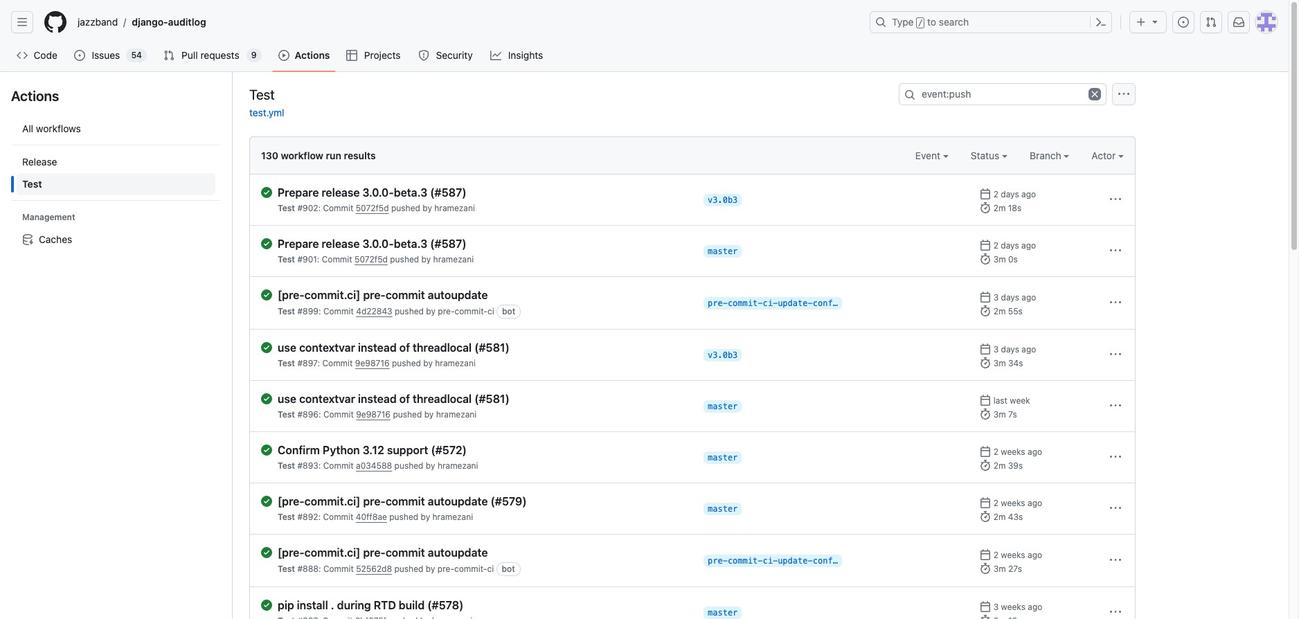 Task type: describe. For each thing, give the bounding box(es) containing it.
show options image for (#572)
[[1110, 452, 1121, 463]]

3 weeks ago
[[994, 602, 1043, 612]]

55s
[[1008, 306, 1023, 316]]

hramezani link for use contextvar instead of threadlocal (#581) test #897: commit 9e98716 pushed             by hramezani
[[435, 358, 476, 368]]

7s
[[1008, 409, 1017, 420]]

commit 4d22843 pushed             by pre-commit-ci
[[323, 306, 494, 316]]

prepare release 3.0.0-beta.3 (#587) test #902: commit 5072f5d pushed             by hramezani
[[278, 186, 475, 213]]

autoupdate for commit 52562d8 pushed             by pre-commit-ci
[[428, 546, 488, 559]]

pushed inside confirm python 3.12 support (#572) test #893: commit a034588 pushed             by hramezani
[[394, 461, 423, 471]]

pushed inside prepare release 3.0.0-beta.3 (#587) test #901: commit 5072f5d pushed             by hramezani
[[390, 254, 419, 265]]

code
[[34, 49, 57, 61]]

commit inside confirm python 3.12 support (#572) test #893: commit a034588 pushed             by hramezani
[[323, 461, 354, 471]]

beta.3 for prepare release 3.0.0-beta.3 (#587) test #902: commit 5072f5d pushed             by hramezani
[[394, 186, 427, 199]]

jazzband link
[[72, 11, 123, 33]]

hramezani link for use contextvar instead of threadlocal (#581) test #896: commit 9e98716 pushed             by hramezani
[[436, 409, 477, 420]]

hramezani inside prepare release 3.0.0-beta.3 (#587) test #902: commit 5072f5d pushed             by hramezani
[[434, 203, 475, 213]]

confirm python 3.12 support (#572) link
[[278, 443, 693, 457]]

projects
[[364, 49, 401, 61]]

jazzband / django-auditlog
[[78, 16, 206, 28]]

master for threadlocal
[[708, 402, 738, 411]]

130 workflow run results
[[261, 150, 376, 161]]

ago for 2m 18s
[[1022, 189, 1036, 199]]

ci for commit 52562d8 pushed             by pre-commit-ci
[[487, 564, 494, 574]]

3 days ago for use contextvar instead of threadlocal (#581)
[[994, 344, 1036, 355]]

commit.ci] for test #899:
[[305, 289, 360, 301]]

autoupdate for commit 4d22843 pushed             by pre-commit-ci
[[428, 289, 488, 301]]

ago for 2m 43s
[[1028, 498, 1042, 508]]

requests
[[200, 49, 239, 61]]

calendar image for use contextvar instead of threadlocal (#581)
[[980, 344, 991, 355]]

list containing all workflows
[[11, 112, 221, 256]]

4d22843 link
[[356, 306, 392, 316]]

#897:
[[297, 358, 320, 368]]

test up test.yml
[[249, 86, 275, 102]]

#888:
[[297, 564, 321, 574]]

pushed right 52562d8 link
[[394, 564, 423, 574]]

event
[[915, 150, 943, 161]]

test #899:
[[278, 306, 323, 316]]

jazzband
[[78, 16, 118, 28]]

2 for [pre-commit.ci] pre-commit autoupdate (#579) test #892: commit 40ff8ae pushed             by hramezani
[[994, 498, 999, 508]]

.
[[331, 599, 334, 612]]

play image
[[278, 50, 289, 61]]

status
[[971, 150, 1002, 161]]

by inside "[pre-commit.ci] pre-commit autoupdate (#579) test #892: commit 40ff8ae pushed             by hramezani"
[[421, 512, 430, 522]]

beta.3 for prepare release 3.0.0-beta.3 (#587) test #901: commit 5072f5d pushed             by hramezani
[[394, 238, 427, 250]]

commit inside "[pre-commit.ci] pre-commit autoupdate (#579) test #892: commit 40ff8ae pushed             by hramezani"
[[323, 512, 353, 522]]

5072f5d link for prepare release 3.0.0-beta.3 (#587) test #901: commit 5072f5d pushed             by hramezani
[[355, 254, 388, 265]]

homepage image
[[44, 11, 66, 33]]

all
[[22, 123, 33, 134]]

5 2 from the top
[[994, 550, 999, 560]]

projects link
[[341, 45, 407, 66]]

commit right #899:
[[323, 306, 354, 316]]

caches
[[39, 233, 72, 245]]

2 weeks ago for (#572)
[[994, 447, 1042, 457]]

master link for (#572)
[[704, 452, 742, 464]]

prepare release 3.0.0-beta.3 (#587) test #901: commit 5072f5d pushed             by hramezani
[[278, 238, 474, 265]]

5 master link from the top
[[704, 607, 742, 619]]

3m for prepare release 3.0.0-beta.3 (#587) test #901: commit 5072f5d pushed             by hramezani
[[994, 254, 1006, 265]]

3 completed successfully image from the top
[[261, 289, 272, 301]]

pull
[[182, 49, 198, 61]]

update- for 2
[[778, 556, 813, 566]]

5072f5d link for prepare release 3.0.0-beta.3 (#587) test #902: commit 5072f5d pushed             by hramezani
[[356, 203, 389, 213]]

[pre-commit.ci] pre-commit autoupdate link for commit 52562d8 pushed             by pre-commit-ci
[[278, 546, 693, 560]]

test left #888:
[[278, 564, 295, 574]]

results
[[344, 150, 376, 161]]

6 run duration image from the top
[[980, 615, 991, 619]]

support
[[387, 444, 428, 456]]

/ for type
[[918, 18, 923, 28]]

confirm
[[278, 444, 320, 456]]

hramezani inside "[pre-commit.ci] pre-commit autoupdate (#579) test #892: commit 40ff8ae pushed             by hramezani"
[[433, 512, 473, 522]]

use for use contextvar instead of threadlocal (#581) test #897: commit 9e98716 pushed             by hramezani
[[278, 341, 296, 354]]

40ff8ae
[[356, 512, 387, 522]]

3 calendar image from the top
[[980, 292, 991, 303]]

#901:
[[297, 254, 319, 265]]

1 horizontal spatial actions
[[295, 49, 330, 61]]

calendar image for pip install . during rtd build (#578)
[[980, 601, 991, 612]]

master for (#587)
[[708, 247, 738, 256]]

last
[[994, 395, 1008, 406]]

run
[[326, 150, 341, 161]]

[pre-commit.ci] pre-commit autoupdate (#579) test #892: commit 40ff8ae pushed             by hramezani
[[278, 495, 527, 522]]

ago for 3m 0s
[[1022, 240, 1036, 251]]

master link for (#587)
[[704, 245, 742, 258]]

commit inside use contextvar instead of threadlocal (#581) test #896: commit 9e98716 pushed             by hramezani
[[323, 409, 354, 420]]

search image
[[904, 89, 916, 100]]

code image
[[17, 50, 28, 61]]

commit.ci] for test #888:
[[305, 546, 360, 559]]

5 show options image from the top
[[1110, 555, 1121, 566]]

#893:
[[297, 461, 321, 471]]

(#572)
[[431, 444, 467, 456]]

insights
[[508, 49, 543, 61]]

3.12
[[363, 444, 384, 456]]

[pre- for #899:
[[278, 289, 305, 301]]

by up (#578)
[[426, 564, 435, 574]]

7 calendar image from the top
[[980, 549, 991, 560]]

actions link
[[273, 45, 335, 66]]

a034588
[[356, 461, 392, 471]]

autoupdate inside "[pre-commit.ci] pre-commit autoupdate (#579) test #892: commit 40ff8ae pushed             by hramezani"
[[428, 495, 488, 508]]

test.yml
[[249, 107, 284, 118]]

2 for prepare release 3.0.0-beta.3 (#587) test #901: commit 5072f5d pushed             by hramezani
[[994, 240, 999, 251]]

test left #899:
[[278, 306, 295, 316]]

prepare release 3.0.0-beta.3 (#587) link for prepare release 3.0.0-beta.3 (#587) test #901: commit 5072f5d pushed             by hramezani
[[278, 237, 693, 251]]

insights link
[[485, 45, 550, 66]]

by inside prepare release 3.0.0-beta.3 (#587) test #901: commit 5072f5d pushed             by hramezani
[[421, 254, 431, 265]]

show options image for autoupdate
[[1110, 503, 1121, 514]]

management
[[22, 212, 75, 222]]

by inside prepare release 3.0.0-beta.3 (#587) test #902: commit 5072f5d pushed             by hramezani
[[423, 203, 432, 213]]

completed successfully image for prepare release 3.0.0-beta.3 (#587) test #902: commit 5072f5d pushed             by hramezani
[[261, 187, 272, 198]]

(#581) for use contextvar instead of threadlocal (#581) test #896: commit 9e98716 pushed             by hramezani
[[474, 393, 510, 405]]

run duration image for prepare release 3.0.0-beta.3 (#587) test #902: commit 5072f5d pushed             by hramezani
[[980, 202, 991, 213]]

confirm python 3.12 support (#572) test #893: commit a034588 pushed             by hramezani
[[278, 444, 478, 471]]

ci for commit 4d22843 pushed             by pre-commit-ci
[[488, 306, 494, 316]]

9e98716 link for use contextvar instead of threadlocal (#581) test #896: commit 9e98716 pushed             by hramezani
[[356, 409, 391, 420]]

contextvar for use contextvar instead of threadlocal (#581) test #896: commit 9e98716 pushed             by hramezani
[[299, 393, 355, 405]]

actor
[[1092, 150, 1118, 161]]

run duration image for prepare release 3.0.0-beta.3 (#587) test #901: commit 5072f5d pushed             by hramezani
[[980, 253, 991, 265]]

#902:
[[297, 203, 321, 213]]

type
[[892, 16, 914, 28]]

list containing jazzband
[[72, 11, 862, 33]]

security
[[436, 49, 473, 61]]

issue opened image for git pull request icon
[[74, 50, 85, 61]]

auditlog
[[168, 16, 206, 28]]

2m for (#587)
[[994, 203, 1006, 213]]

python
[[323, 444, 360, 456]]

filter workflows element
[[17, 151, 215, 195]]

/ for jazzband
[[123, 16, 126, 28]]

release for prepare release 3.0.0-beta.3 (#587) test #901: commit 5072f5d pushed             by hramezani
[[322, 238, 360, 250]]

bot for commit 52562d8 pushed             by pre-commit-ci
[[502, 564, 515, 574]]

#892:
[[297, 512, 321, 522]]

2 show options image from the top
[[1110, 297, 1121, 308]]

install
[[297, 599, 328, 612]]

issue opened image for git pull request image
[[1178, 17, 1189, 28]]

completed successfully image for use contextvar instead of threadlocal (#581) test #897: commit 9e98716 pushed             by hramezani
[[261, 342, 272, 353]]

3m 27s
[[994, 564, 1022, 574]]

2 for confirm python 3.12 support (#572) test #893: commit a034588 pushed             by hramezani
[[994, 447, 999, 457]]

completed successfully image for confirm python 3.12 support (#572) test #893: commit a034588 pushed             by hramezani
[[261, 445, 272, 456]]

[pre-commit.ci] pre-commit autoupdate for 52562d8
[[278, 546, 488, 559]]

3m 34s
[[994, 358, 1023, 368]]

bot for commit 4d22843 pushed             by pre-commit-ci
[[502, 306, 516, 316]]

build
[[399, 599, 425, 612]]

52562d8 link
[[356, 564, 392, 574]]

of for use contextvar instead of threadlocal (#581) test #896: commit 9e98716 pushed             by hramezani
[[399, 393, 410, 405]]

pushed inside use contextvar instead of threadlocal (#581) test #896: commit 9e98716 pushed             by hramezani
[[393, 409, 422, 420]]

branch
[[1030, 150, 1064, 161]]

show options image for prepare release 3.0.0-beta.3 (#587) test #902: commit 5072f5d pushed             by hramezani
[[1110, 194, 1121, 205]]

calendar image for [pre-commit.ci] pre-commit autoupdate (#579) test #892: commit 40ff8ae pushed             by hramezani
[[980, 497, 991, 508]]

prepare for prepare release 3.0.0-beta.3 (#587) test #902: commit 5072f5d pushed             by hramezani
[[278, 186, 319, 199]]

v3.0b3 for prepare release 3.0.0-beta.3 (#587)
[[708, 195, 738, 205]]

2 days ago for prepare release 3.0.0-beta.3 (#587) test #902: commit 5072f5d pushed             by hramezani
[[994, 189, 1036, 199]]

commit right #888:
[[323, 564, 354, 574]]

last week
[[994, 395, 1030, 406]]

security link
[[413, 45, 479, 66]]

notifications image
[[1233, 17, 1245, 28]]

3 days ago for [pre-commit.ci] pre-commit autoupdate
[[994, 292, 1036, 303]]

commit inside prepare release 3.0.0-beta.3 (#587) test #901: commit 5072f5d pushed             by hramezani
[[322, 254, 352, 265]]

v3.0b3 for use contextvar instead of threadlocal (#581)
[[708, 350, 738, 360]]

all workflows link
[[17, 118, 215, 140]]

#899:
[[297, 306, 321, 316]]

commit for 4d22843
[[386, 289, 425, 301]]

ago for 2m 55s
[[1022, 292, 1036, 303]]

2m 43s
[[994, 512, 1023, 522]]

hramezani link for confirm python 3.12 support (#572) test #893: commit a034588 pushed             by hramezani
[[438, 461, 478, 471]]

(#581) for use contextvar instead of threadlocal (#581) test #897: commit 9e98716 pushed             by hramezani
[[474, 341, 510, 354]]

4 3m from the top
[[994, 564, 1006, 574]]

ago for 2m 39s
[[1028, 447, 1042, 457]]

9
[[251, 50, 257, 60]]

shield image
[[418, 50, 429, 61]]

54
[[131, 50, 142, 60]]

hramezani inside prepare release 3.0.0-beta.3 (#587) test #901: commit 5072f5d pushed             by hramezani
[[433, 254, 474, 265]]

5 master from the top
[[708, 608, 738, 618]]

3 2 weeks ago from the top
[[994, 550, 1042, 560]]

actor button
[[1092, 148, 1124, 163]]

34s
[[1008, 358, 1023, 368]]

pre-commit-ci link for commit 52562d8 pushed             by pre-commit-ci
[[438, 564, 494, 574]]

type / to search
[[892, 16, 969, 28]]

#896:
[[297, 409, 321, 420]]

code link
[[11, 45, 63, 66]]

52562d8
[[356, 564, 392, 574]]

to
[[927, 16, 936, 28]]

18s
[[1008, 203, 1022, 213]]

pip install . during rtd build (#578)
[[278, 599, 464, 612]]

week
[[1010, 395, 1030, 406]]

commit 52562d8 pushed             by pre-commit-ci
[[323, 564, 494, 574]]

test inside prepare release 3.0.0-beta.3 (#587) test #902: commit 5072f5d pushed             by hramezani
[[278, 203, 295, 213]]

use contextvar instead of threadlocal (#581) test #896: commit 9e98716 pushed             by hramezani
[[278, 393, 510, 420]]

calendar image for prepare release 3.0.0-beta.3 (#587) test #902: commit 5072f5d pushed             by hramezani
[[980, 188, 991, 199]]

threadlocal for use contextvar instead of threadlocal (#581) test #896: commit 9e98716 pushed             by hramezani
[[413, 393, 472, 405]]

pip install . during rtd build (#578) link
[[278, 598, 693, 612]]



Task type: vqa. For each thing, say whether or not it's contained in the screenshot.
second update- from the bottom
yes



Task type: locate. For each thing, give the bounding box(es) containing it.
commit
[[386, 289, 425, 301], [386, 495, 425, 508], [386, 546, 425, 559]]

1 vertical spatial calendar image
[[980, 601, 991, 612]]

1 calendar image from the top
[[980, 344, 991, 355]]

0s
[[1008, 254, 1018, 265]]

0 vertical spatial ci
[[488, 306, 494, 316]]

django-
[[132, 16, 168, 28]]

run duration image left 2m 43s
[[980, 511, 991, 522]]

by down the (#572)
[[426, 461, 435, 471]]

3 2m from the top
[[994, 461, 1006, 471]]

beta.3 inside prepare release 3.0.0-beta.3 (#587) test #901: commit 5072f5d pushed             by hramezani
[[394, 238, 427, 250]]

threadlocal up the (#572)
[[413, 393, 472, 405]]

1 vertical spatial [pre-
[[278, 495, 305, 508]]

0 vertical spatial 2 weeks ago
[[994, 447, 1042, 457]]

pre-
[[363, 289, 386, 301], [708, 298, 728, 308], [438, 306, 455, 316], [363, 495, 386, 508], [363, 546, 386, 559], [708, 556, 728, 566], [438, 564, 454, 574]]

by up prepare release 3.0.0-beta.3 (#587) test #901: commit 5072f5d pushed             by hramezani
[[423, 203, 432, 213]]

by up the (#572)
[[424, 409, 434, 420]]

3.0.0- down results at left top
[[362, 186, 394, 199]]

[pre-commit.ci] pre-commit autoupdate (#579) link
[[278, 494, 693, 508]]

2 days ago up 0s
[[994, 240, 1036, 251]]

0 vertical spatial ci-
[[763, 298, 778, 308]]

test inside prepare release 3.0.0-beta.3 (#587) test #901: commit 5072f5d pushed             by hramezani
[[278, 254, 295, 265]]

all workflows
[[22, 123, 81, 134]]

prepare inside prepare release 3.0.0-beta.3 (#587) test #902: commit 5072f5d pushed             by hramezani
[[278, 186, 319, 199]]

prepare
[[278, 186, 319, 199], [278, 238, 319, 250]]

hramezani link for prepare release 3.0.0-beta.3 (#587) test #901: commit 5072f5d pushed             by hramezani
[[433, 254, 474, 265]]

2 use from the top
[[278, 393, 296, 405]]

1 vertical spatial prepare
[[278, 238, 319, 250]]

commit.ci] up #899:
[[305, 289, 360, 301]]

6 calendar image from the top
[[980, 497, 991, 508]]

9e98716 link
[[355, 358, 390, 368], [356, 409, 391, 420]]

2 v3.0b3 link from the top
[[704, 349, 742, 362]]

[pre-commit.ci] pre-commit autoupdate for 4d22843
[[278, 289, 488, 301]]

6 completed successfully image from the top
[[261, 445, 272, 456]]

test inside confirm python 3.12 support (#572) test #893: commit a034588 pushed             by hramezani
[[278, 461, 295, 471]]

days for use contextvar instead of threadlocal (#581) test #897: commit 9e98716 pushed             by hramezani
[[1001, 344, 1019, 355]]

1 commit from the top
[[386, 289, 425, 301]]

1 use contextvar instead of threadlocal (#581) link from the top
[[278, 341, 693, 355]]

table image
[[347, 50, 358, 61]]

1 3m from the top
[[994, 254, 1006, 265]]

weeks down 27s
[[1001, 602, 1026, 612]]

2 3 days ago from the top
[[994, 344, 1036, 355]]

3 commit from the top
[[386, 546, 425, 559]]

commit for 52562d8
[[386, 546, 425, 559]]

pre-commit-ci-update-config for 3 days ago
[[708, 298, 843, 308]]

3 run duration image from the top
[[980, 511, 991, 522]]

2 [pre-commit.ci] pre-commit autoupdate from the top
[[278, 546, 488, 559]]

5072f5d inside prepare release 3.0.0-beta.3 (#587) test #901: commit 5072f5d pushed             by hramezani
[[355, 254, 388, 265]]

days for prepare release 3.0.0-beta.3 (#587) test #902: commit 5072f5d pushed             by hramezani
[[1001, 189, 1019, 199]]

None search field
[[899, 83, 1107, 105]]

of down commit 4d22843 pushed             by pre-commit-ci
[[399, 341, 410, 354]]

2 completed successfully image from the top
[[261, 238, 272, 249]]

0 vertical spatial prepare release 3.0.0-beta.3 (#587) link
[[278, 186, 693, 199]]

1 [pre-commit.ci] pre-commit autoupdate link from the top
[[278, 288, 693, 302]]

ci- for 3
[[763, 298, 778, 308]]

commit right #902:
[[323, 203, 353, 213]]

3 up 3m 34s
[[994, 344, 999, 355]]

instead for use contextvar instead of threadlocal (#581) test #896: commit 9e98716 pushed             by hramezani
[[358, 393, 397, 405]]

2m 18s
[[994, 203, 1022, 213]]

2 vertical spatial 2 weeks ago
[[994, 550, 1042, 560]]

(#587) for prepare release 3.0.0-beta.3 (#587) test #901: commit 5072f5d pushed             by hramezani
[[430, 238, 467, 250]]

test down release
[[22, 178, 42, 190]]

release inside prepare release 3.0.0-beta.3 (#587) test #902: commit 5072f5d pushed             by hramezani
[[322, 186, 360, 199]]

2 [pre-commit.ci] pre-commit autoupdate link from the top
[[278, 546, 693, 560]]

commit up commit 4d22843 pushed             by pre-commit-ci
[[386, 289, 425, 301]]

2
[[994, 189, 999, 199], [994, 240, 999, 251], [994, 447, 999, 457], [994, 498, 999, 508], [994, 550, 999, 560]]

3.0.0- down prepare release 3.0.0-beta.3 (#587) test #902: commit 5072f5d pushed             by hramezani
[[362, 238, 394, 250]]

test inside filter workflows element
[[22, 178, 42, 190]]

master for autoupdate
[[708, 504, 738, 514]]

by
[[423, 203, 432, 213], [421, 254, 431, 265], [426, 306, 436, 316], [423, 358, 433, 368], [424, 409, 434, 420], [426, 461, 435, 471], [421, 512, 430, 522], [426, 564, 435, 574]]

1 vertical spatial run duration image
[[980, 253, 991, 265]]

1 commit.ci] from the top
[[305, 289, 360, 301]]

commit right #896:
[[323, 409, 354, 420]]

1 vertical spatial update-
[[778, 556, 813, 566]]

0 vertical spatial v3.0b3
[[708, 195, 738, 205]]

3 weeks from the top
[[1001, 550, 1025, 560]]

use contextvar instead of threadlocal (#581) test #897: commit 9e98716 pushed             by hramezani
[[278, 341, 510, 368]]

0 vertical spatial autoupdate
[[428, 289, 488, 301]]

1 ci- from the top
[[763, 298, 778, 308]]

commit.ci]
[[305, 289, 360, 301], [305, 495, 360, 508], [305, 546, 360, 559]]

a034588 link
[[356, 461, 392, 471]]

1 vertical spatial 3.0.0-
[[362, 238, 394, 250]]

weeks for confirm python 3.12 support (#572)
[[1001, 447, 1025, 457]]

instead for use contextvar instead of threadlocal (#581) test #897: commit 9e98716 pushed             by hramezani
[[358, 341, 397, 354]]

contextvar inside the use contextvar instead of threadlocal (#581) test #897: commit 9e98716 pushed             by hramezani
[[299, 341, 355, 354]]

1 horizontal spatial /
[[918, 18, 923, 28]]

1 completed successfully image from the top
[[261, 547, 272, 558]]

triangle down image
[[1150, 16, 1161, 27]]

3 days ago up 34s
[[994, 344, 1036, 355]]

0 vertical spatial contextvar
[[299, 341, 355, 354]]

2 days from the top
[[1001, 240, 1019, 251]]

9e98716 up use contextvar instead of threadlocal (#581) test #896: commit 9e98716 pushed             by hramezani
[[355, 358, 390, 368]]

days for prepare release 3.0.0-beta.3 (#587) test #901: commit 5072f5d pushed             by hramezani
[[1001, 240, 1019, 251]]

threadlocal for use contextvar instead of threadlocal (#581) test #897: commit 9e98716 pushed             by hramezani
[[413, 341, 472, 354]]

use up confirm
[[278, 393, 296, 405]]

ci
[[488, 306, 494, 316], [487, 564, 494, 574]]

command palette image
[[1096, 17, 1107, 28]]

2 2 days ago from the top
[[994, 240, 1036, 251]]

1 vertical spatial v3.0b3 link
[[704, 349, 742, 362]]

run duration image left 3m 0s
[[980, 253, 991, 265]]

calendar image for use contextvar instead of threadlocal (#581) test #896: commit 9e98716 pushed             by hramezani
[[980, 395, 991, 406]]

3 show options image from the top
[[1110, 503, 1121, 514]]

(#581) inside use contextvar instead of threadlocal (#581) test #896: commit 9e98716 pushed             by hramezani
[[474, 393, 510, 405]]

run duration image left 2m 18s
[[980, 202, 991, 213]]

pushed up commit 4d22843 pushed             by pre-commit-ci
[[390, 254, 419, 265]]

1 vertical spatial commit
[[386, 495, 425, 508]]

[pre-commit.ci] pre-commit autoupdate
[[278, 289, 488, 301], [278, 546, 488, 559]]

1 autoupdate from the top
[[428, 289, 488, 301]]

plus image
[[1136, 17, 1147, 28]]

search
[[939, 16, 969, 28]]

pre- inside "[pre-commit.ci] pre-commit autoupdate (#579) test #892: commit 40ff8ae pushed             by hramezani"
[[363, 495, 386, 508]]

2 use contextvar instead of threadlocal (#581) link from the top
[[278, 392, 693, 406]]

4 weeks from the top
[[1001, 602, 1026, 612]]

1 v3.0b3 link from the top
[[704, 194, 742, 206]]

130
[[261, 150, 278, 161]]

ci-
[[763, 298, 778, 308], [763, 556, 778, 566]]

1 days from the top
[[1001, 189, 1019, 199]]

0 vertical spatial beta.3
[[394, 186, 427, 199]]

2 vertical spatial [pre-
[[278, 546, 305, 559]]

/ inside type / to search
[[918, 18, 923, 28]]

of inside use contextvar instead of threadlocal (#581) test #896: commit 9e98716 pushed             by hramezani
[[399, 393, 410, 405]]

2 weeks ago up 43s
[[994, 498, 1042, 508]]

run duration image for 3m 7s
[[980, 409, 991, 420]]

instead down the use contextvar instead of threadlocal (#581) test #897: commit 9e98716 pushed             by hramezani
[[358, 393, 397, 405]]

0 vertical spatial threadlocal
[[413, 341, 472, 354]]

django-auditlog link
[[126, 11, 212, 33]]

test left #896:
[[278, 409, 295, 420]]

1 vertical spatial autoupdate
[[428, 495, 488, 508]]

0 vertical spatial pre-commit-ci-update-config link
[[704, 297, 843, 310]]

1 pre-commit-ci-update-config link from the top
[[704, 297, 843, 310]]

use for use contextvar instead of threadlocal (#581) test #896: commit 9e98716 pushed             by hramezani
[[278, 393, 296, 405]]

5072f5d up 4d22843
[[355, 254, 388, 265]]

caches link
[[17, 229, 215, 251]]

[pre- up test #899:
[[278, 289, 305, 301]]

1 vertical spatial bot
[[502, 564, 515, 574]]

1 vertical spatial instead
[[358, 393, 397, 405]]

threadlocal inside use contextvar instead of threadlocal (#581) test #896: commit 9e98716 pushed             by hramezani
[[413, 393, 472, 405]]

0 vertical spatial release
[[322, 186, 360, 199]]

pushed down the support
[[394, 461, 423, 471]]

pull requests
[[182, 49, 239, 61]]

0 vertical spatial 9e98716
[[355, 358, 390, 368]]

1 horizontal spatial issue opened image
[[1178, 17, 1189, 28]]

pushed inside "[pre-commit.ci] pre-commit autoupdate (#579) test #892: commit 40ff8ae pushed             by hramezani"
[[389, 512, 418, 522]]

2 weeks from the top
[[1001, 498, 1025, 508]]

5072f5d for prepare release 3.0.0-beta.3 (#587) test #902: commit 5072f5d pushed             by hramezani
[[356, 203, 389, 213]]

pre-commit-ci-update-config
[[708, 298, 843, 308], [708, 556, 843, 566]]

(#587) inside prepare release 3.0.0-beta.3 (#587) test #901: commit 5072f5d pushed             by hramezani
[[430, 238, 467, 250]]

master link for autoupdate
[[704, 503, 742, 515]]

1 master from the top
[[708, 247, 738, 256]]

[pre-commit.ci] pre-commit autoupdate link for commit 4d22843 pushed             by pre-commit-ci
[[278, 288, 693, 302]]

2 up 3m 0s
[[994, 240, 999, 251]]

1 2 days ago from the top
[[994, 189, 1036, 199]]

1 vertical spatial 5072f5d
[[355, 254, 388, 265]]

4 2 from the top
[[994, 498, 999, 508]]

(#578)
[[427, 599, 464, 612]]

2 3m from the top
[[994, 358, 1006, 368]]

2 3 from the top
[[994, 344, 999, 355]]

by right "4d22843" link
[[426, 306, 436, 316]]

5072f5d up prepare release 3.0.0-beta.3 (#587) test #901: commit 5072f5d pushed             by hramezani
[[356, 203, 389, 213]]

(#579)
[[491, 495, 527, 508]]

0 vertical spatial 9e98716 link
[[355, 358, 390, 368]]

bot
[[502, 306, 516, 316], [502, 564, 515, 574]]

2 pre-commit-ci-update-config link from the top
[[704, 555, 843, 567]]

0 vertical spatial [pre-commit.ci] pre-commit autoupdate link
[[278, 288, 693, 302]]

1 vertical spatial beta.3
[[394, 238, 427, 250]]

run duration image for [pre-commit.ci] pre-commit autoupdate (#579) test #892: commit 40ff8ae pushed             by hramezani
[[980, 511, 991, 522]]

prepare up #902:
[[278, 186, 319, 199]]

3 up 2m 55s on the right
[[994, 292, 999, 303]]

git pull request image
[[1206, 17, 1217, 28]]

test inside the use contextvar instead of threadlocal (#581) test #897: commit 9e98716 pushed             by hramezani
[[278, 358, 295, 368]]

1 run duration image from the top
[[980, 202, 991, 213]]

2 prepare release 3.0.0-beta.3 (#587) link from the top
[[278, 237, 693, 251]]

2 weeks ago
[[994, 447, 1042, 457], [994, 498, 1042, 508], [994, 550, 1042, 560]]

2 vertical spatial commit.ci]
[[305, 546, 360, 559]]

pushed inside prepare release 3.0.0-beta.3 (#587) test #902: commit 5072f5d pushed             by hramezani
[[391, 203, 420, 213]]

1 vertical spatial use contextvar instead of threadlocal (#581) link
[[278, 392, 693, 406]]

0 vertical spatial [pre-commit.ci] pre-commit autoupdate
[[278, 289, 488, 301]]

[pre- up #892:
[[278, 495, 305, 508]]

1 vertical spatial commit.ci]
[[305, 495, 360, 508]]

update- for 3
[[778, 298, 813, 308]]

1 v3.0b3 from the top
[[708, 195, 738, 205]]

prepare for prepare release 3.0.0-beta.3 (#587) test #901: commit 5072f5d pushed             by hramezani
[[278, 238, 319, 250]]

2 commit from the top
[[386, 495, 425, 508]]

pushed up the support
[[393, 409, 422, 420]]

3m for use contextvar instead of threadlocal (#581) test #897: commit 9e98716 pushed             by hramezani
[[994, 358, 1006, 368]]

3 for pip install . during rtd build (#578)
[[994, 602, 999, 612]]

use down test #899:
[[278, 341, 296, 354]]

of inside the use contextvar instead of threadlocal (#581) test #897: commit 9e98716 pushed             by hramezani
[[399, 341, 410, 354]]

days
[[1001, 189, 1019, 199], [1001, 240, 1019, 251], [1001, 292, 1019, 303], [1001, 344, 1019, 355]]

0 vertical spatial 3 days ago
[[994, 292, 1036, 303]]

test left #892:
[[278, 512, 295, 522]]

9e98716 inside use contextvar instead of threadlocal (#581) test #896: commit 9e98716 pushed             by hramezani
[[356, 409, 391, 420]]

completed successfully image for [pre-commit.ci] pre-commit autoupdate (#579) test #892: commit 40ff8ae pushed             by hramezani
[[261, 496, 272, 507]]

0 vertical spatial 3
[[994, 292, 999, 303]]

[pre-commit.ci] pre-commit autoupdate up 52562d8
[[278, 546, 488, 559]]

1 vertical spatial 5072f5d link
[[355, 254, 388, 265]]

0 vertical spatial commit
[[386, 289, 425, 301]]

1 vertical spatial pre-commit-ci link
[[438, 564, 494, 574]]

4 days from the top
[[1001, 344, 1019, 355]]

weeks for pip install . during rtd build (#578)
[[1001, 602, 1026, 612]]

use inside the use contextvar instead of threadlocal (#581) test #897: commit 9e98716 pushed             by hramezani
[[278, 341, 296, 354]]

2 release from the top
[[322, 238, 360, 250]]

1 master link from the top
[[704, 245, 742, 258]]

1 vertical spatial [pre-commit.ci] pre-commit autoupdate
[[278, 546, 488, 559]]

3 days from the top
[[1001, 292, 1019, 303]]

1 vertical spatial contextvar
[[299, 393, 355, 405]]

4 2m from the top
[[994, 512, 1006, 522]]

9e98716 link up "3.12"
[[356, 409, 391, 420]]

show workflow options image
[[1118, 89, 1130, 100]]

hramezani link
[[434, 203, 475, 213], [433, 254, 474, 265], [435, 358, 476, 368], [436, 409, 477, 420], [438, 461, 478, 471], [433, 512, 473, 522]]

0 vertical spatial commit.ci]
[[305, 289, 360, 301]]

2 autoupdate from the top
[[428, 495, 488, 508]]

0 vertical spatial actions
[[295, 49, 330, 61]]

prepare inside prepare release 3.0.0-beta.3 (#587) test #901: commit 5072f5d pushed             by hramezani
[[278, 238, 319, 250]]

completed successfully image for [pre-commit.ci] pre-commit autoupdate
[[261, 547, 272, 558]]

beta.3
[[394, 186, 427, 199], [394, 238, 427, 250]]

config
[[813, 298, 843, 308], [813, 556, 843, 566]]

days up 3m 34s
[[1001, 344, 1019, 355]]

contextvar up #897:
[[299, 341, 355, 354]]

2 contextvar from the top
[[299, 393, 355, 405]]

of for use contextvar instead of threadlocal (#581) test #897: commit 9e98716 pushed             by hramezani
[[399, 341, 410, 354]]

1 weeks from the top
[[1001, 447, 1025, 457]]

1 vertical spatial 9e98716
[[356, 409, 391, 420]]

run duration image
[[980, 305, 991, 316], [980, 357, 991, 368], [980, 409, 991, 420], [980, 460, 991, 471], [980, 563, 991, 574], [980, 615, 991, 619]]

test inside use contextvar instead of threadlocal (#581) test #896: commit 9e98716 pushed             by hramezani
[[278, 409, 295, 420]]

2 vertical spatial 3
[[994, 602, 999, 612]]

test left #901:
[[278, 254, 295, 265]]

commit inside prepare release 3.0.0-beta.3 (#587) test #902: commit 5072f5d pushed             by hramezani
[[323, 203, 353, 213]]

ago for 3m 34s
[[1022, 344, 1036, 355]]

ci- for 2
[[763, 556, 778, 566]]

release down prepare release 3.0.0-beta.3 (#587) test #902: commit 5072f5d pushed             by hramezani
[[322, 238, 360, 250]]

2m left 55s
[[994, 306, 1006, 316]]

0 vertical spatial 5072f5d link
[[356, 203, 389, 213]]

completed successfully image
[[261, 547, 272, 558], [261, 600, 272, 611]]

by up commit 4d22843 pushed             by pre-commit-ci
[[421, 254, 431, 265]]

1 show options image from the top
[[1110, 194, 1121, 205]]

threadlocal inside the use contextvar instead of threadlocal (#581) test #897: commit 9e98716 pushed             by hramezani
[[413, 341, 472, 354]]

3m 7s
[[994, 409, 1017, 420]]

43s
[[1008, 512, 1023, 522]]

by inside confirm python 3.12 support (#572) test #893: commit a034588 pushed             by hramezani
[[426, 461, 435, 471]]

2 weeks ago up 27s
[[994, 550, 1042, 560]]

2 config from the top
[[813, 556, 843, 566]]

2 days ago up 18s
[[994, 189, 1036, 199]]

0 vertical spatial list
[[72, 11, 862, 33]]

autoupdate up the commit 52562d8 pushed             by pre-commit-ci
[[428, 546, 488, 559]]

commit-
[[728, 298, 763, 308], [455, 306, 488, 316], [728, 556, 763, 566], [454, 564, 487, 574]]

beta.3 up prepare release 3.0.0-beta.3 (#587) test #901: commit 5072f5d pushed             by hramezani
[[394, 186, 427, 199]]

by inside the use contextvar instead of threadlocal (#581) test #897: commit 9e98716 pushed             by hramezani
[[423, 358, 433, 368]]

3.0.0- inside prepare release 3.0.0-beta.3 (#587) test #901: commit 5072f5d pushed             by hramezani
[[362, 238, 394, 250]]

/ left django-
[[123, 16, 126, 28]]

run duration image for 3m 27s
[[980, 563, 991, 574]]

1 vertical spatial config
[[813, 556, 843, 566]]

9e98716 link for use contextvar instead of threadlocal (#581) test #897: commit 9e98716 pushed             by hramezani
[[355, 358, 390, 368]]

use inside use contextvar instead of threadlocal (#581) test #896: commit 9e98716 pushed             by hramezani
[[278, 393, 296, 405]]

1 vertical spatial ci
[[487, 564, 494, 574]]

completed successfully image for prepare release 3.0.0-beta.3 (#587) test #901: commit 5072f5d pushed             by hramezani
[[261, 238, 272, 249]]

instead inside the use contextvar instead of threadlocal (#581) test #897: commit 9e98716 pushed             by hramezani
[[358, 341, 397, 354]]

2m for (#572)
[[994, 461, 1006, 471]]

0 vertical spatial pre-commit-ci link
[[438, 306, 494, 316]]

weeks up 43s
[[1001, 498, 1025, 508]]

1 2m from the top
[[994, 203, 1006, 213]]

0 vertical spatial v3.0b3 link
[[704, 194, 742, 206]]

weeks for [pre-commit.ci] pre-commit autoupdate
[[1001, 550, 1025, 560]]

update-
[[778, 298, 813, 308], [778, 556, 813, 566]]

1 vertical spatial prepare release 3.0.0-beta.3 (#587) link
[[278, 237, 693, 251]]

1 vertical spatial completed successfully image
[[261, 600, 272, 611]]

2 [pre- from the top
[[278, 495, 305, 508]]

test down confirm
[[278, 461, 295, 471]]

1 vertical spatial 3 days ago
[[994, 344, 1036, 355]]

1 vertical spatial actions
[[11, 88, 59, 104]]

master link for threadlocal
[[704, 400, 742, 413]]

2m for autoupdate
[[994, 512, 1006, 522]]

2 weeks ago up 39s
[[994, 447, 1042, 457]]

27s
[[1008, 564, 1022, 574]]

hramezani link for prepare release 3.0.0-beta.3 (#587) test #902: commit 5072f5d pushed             by hramezani
[[434, 203, 475, 213]]

2 vertical spatial autoupdate
[[428, 546, 488, 559]]

commit right #897:
[[322, 358, 353, 368]]

0 vertical spatial prepare
[[278, 186, 319, 199]]

0 vertical spatial of
[[399, 341, 410, 354]]

1 of from the top
[[399, 341, 410, 354]]

0 vertical spatial update-
[[778, 298, 813, 308]]

2 up 2m 39s
[[994, 447, 999, 457]]

master for (#572)
[[708, 453, 738, 463]]

prepare release 3.0.0-beta.3 (#587) link
[[278, 186, 693, 199], [278, 237, 693, 251]]

workflow
[[281, 150, 323, 161]]

0 horizontal spatial /
[[123, 16, 126, 28]]

1 run duration image from the top
[[980, 305, 991, 316]]

3 run duration image from the top
[[980, 409, 991, 420]]

prepare release 3.0.0-beta.3 (#587) link for prepare release 3.0.0-beta.3 (#587) test #902: commit 5072f5d pushed             by hramezani
[[278, 186, 693, 199]]

run duration image
[[980, 202, 991, 213], [980, 253, 991, 265], [980, 511, 991, 522]]

config for 2
[[813, 556, 843, 566]]

2 2 from the top
[[994, 240, 999, 251]]

hramezani inside use contextvar instead of threadlocal (#581) test #896: commit 9e98716 pushed             by hramezani
[[436, 409, 477, 420]]

2m 55s
[[994, 306, 1023, 316]]

calendar image
[[980, 188, 991, 199], [980, 240, 991, 251], [980, 292, 991, 303], [980, 395, 991, 406], [980, 446, 991, 457], [980, 497, 991, 508], [980, 549, 991, 560]]

1 vertical spatial 2 days ago
[[994, 240, 1036, 251]]

2 up 3m 27s on the right of page
[[994, 550, 999, 560]]

use contextvar instead of threadlocal (#581) link for use contextvar instead of threadlocal (#581) test #897: commit 9e98716 pushed             by hramezani
[[278, 341, 693, 355]]

1 vertical spatial ci-
[[763, 556, 778, 566]]

[pre- inside "[pre-commit.ci] pre-commit autoupdate (#579) test #892: commit 40ff8ae pushed             by hramezani"
[[278, 495, 305, 508]]

1 calendar image from the top
[[980, 188, 991, 199]]

commit right #892:
[[323, 512, 353, 522]]

4 master link from the top
[[704, 503, 742, 515]]

pre-commit-ci link for commit 4d22843 pushed             by pre-commit-ci
[[438, 306, 494, 316]]

threadlocal
[[413, 341, 472, 354], [413, 393, 472, 405]]

3 [pre- from the top
[[278, 546, 305, 559]]

0 vertical spatial 3.0.0-
[[362, 186, 394, 199]]

3 3m from the top
[[994, 409, 1006, 420]]

2 commit.ci] from the top
[[305, 495, 360, 508]]

1 vertical spatial 9e98716 link
[[356, 409, 391, 420]]

3.0.0- for prepare release 3.0.0-beta.3 (#587) test #901: commit 5072f5d pushed             by hramezani
[[362, 238, 394, 250]]

test left #897:
[[278, 358, 295, 368]]

3 2 from the top
[[994, 447, 999, 457]]

1 vertical spatial (#581)
[[474, 393, 510, 405]]

1 vertical spatial list
[[11, 112, 221, 256]]

3 down 3m 27s on the right of page
[[994, 602, 999, 612]]

commit inside "[pre-commit.ci] pre-commit autoupdate (#579) test #892: commit 40ff8ae pushed             by hramezani"
[[386, 495, 425, 508]]

actions up all
[[11, 88, 59, 104]]

calendar image for prepare release 3.0.0-beta.3 (#587) test #901: commit 5072f5d pushed             by hramezani
[[980, 240, 991, 251]]

0 vertical spatial (#581)
[[474, 341, 510, 354]]

3m left 27s
[[994, 564, 1006, 574]]

0 vertical spatial [pre-
[[278, 289, 305, 301]]

2 (#587) from the top
[[430, 238, 467, 250]]

3 autoupdate from the top
[[428, 546, 488, 559]]

pre-commit-ci-update-config link for 3
[[704, 297, 843, 310]]

1 3.0.0- from the top
[[362, 186, 394, 199]]

days up 2m 55s on the right
[[1001, 292, 1019, 303]]

0 horizontal spatial issue opened image
[[74, 50, 85, 61]]

issue opened image left issues on the left of the page
[[74, 50, 85, 61]]

2 master from the top
[[708, 402, 738, 411]]

of down the use contextvar instead of threadlocal (#581) test #897: commit 9e98716 pushed             by hramezani
[[399, 393, 410, 405]]

2 calendar image from the top
[[980, 240, 991, 251]]

/ inside jazzband / django-auditlog
[[123, 16, 126, 28]]

3m 0s
[[994, 254, 1018, 265]]

9e98716 for use contextvar instead of threadlocal (#581) test #896: commit 9e98716 pushed             by hramezani
[[356, 409, 391, 420]]

2m left 18s
[[994, 203, 1006, 213]]

beta.3 inside prepare release 3.0.0-beta.3 (#587) test #902: commit 5072f5d pushed             by hramezani
[[394, 186, 427, 199]]

5 completed successfully image from the top
[[261, 393, 272, 404]]

actions right the play image
[[295, 49, 330, 61]]

beta.3 down prepare release 3.0.0-beta.3 (#587) test #902: commit 5072f5d pushed             by hramezani
[[394, 238, 427, 250]]

v3.0b3
[[708, 195, 738, 205], [708, 350, 738, 360]]

[pre- for #888:
[[278, 546, 305, 559]]

9e98716 inside the use contextvar instead of threadlocal (#581) test #897: commit 9e98716 pushed             by hramezani
[[355, 358, 390, 368]]

commit
[[323, 203, 353, 213], [322, 254, 352, 265], [323, 306, 354, 316], [322, 358, 353, 368], [323, 409, 354, 420], [323, 461, 354, 471], [323, 512, 353, 522], [323, 564, 354, 574]]

issue opened image
[[1178, 17, 1189, 28], [74, 50, 85, 61]]

0 horizontal spatial actions
[[11, 88, 59, 104]]

1 instead from the top
[[358, 341, 397, 354]]

1 (#581) from the top
[[474, 341, 510, 354]]

1 show options image from the top
[[1110, 245, 1121, 256]]

use
[[278, 341, 296, 354], [278, 393, 296, 405]]

pushed right 4d22843
[[395, 306, 424, 316]]

weeks up 39s
[[1001, 447, 1025, 457]]

2 v3.0b3 from the top
[[708, 350, 738, 360]]

release link
[[17, 151, 215, 173]]

3.0.0- inside prepare release 3.0.0-beta.3 (#587) test #902: commit 5072f5d pushed             by hramezani
[[362, 186, 394, 199]]

0 vertical spatial use
[[278, 341, 296, 354]]

1 [pre- from the top
[[278, 289, 305, 301]]

3 for [pre-commit.ci] pre-commit autoupdate
[[994, 292, 999, 303]]

2 days ago for prepare release 3.0.0-beta.3 (#587) test #901: commit 5072f5d pushed             by hramezani
[[994, 240, 1036, 251]]

1 3 days ago from the top
[[994, 292, 1036, 303]]

days up 0s
[[1001, 240, 1019, 251]]

9e98716 for use contextvar instead of threadlocal (#581) test #897: commit 9e98716 pushed             by hramezani
[[355, 358, 390, 368]]

4 completed successfully image from the top
[[261, 342, 272, 353]]

1 threadlocal from the top
[[413, 341, 472, 354]]

0 vertical spatial pre-commit-ci-update-config
[[708, 298, 843, 308]]

release for prepare release 3.0.0-beta.3 (#587) test #902: commit 5072f5d pushed             by hramezani
[[322, 186, 360, 199]]

calendar image
[[980, 344, 991, 355], [980, 601, 991, 612]]

1 vertical spatial pre-commit-ci-update-config
[[708, 556, 843, 566]]

show options image
[[1110, 245, 1121, 256], [1110, 452, 1121, 463], [1110, 503, 1121, 514], [1110, 607, 1121, 618]]

1 vertical spatial 3
[[994, 344, 999, 355]]

contextvar
[[299, 341, 355, 354], [299, 393, 355, 405]]

3m left 7s
[[994, 409, 1006, 420]]

release
[[322, 186, 360, 199], [322, 238, 360, 250]]

0 vertical spatial run duration image
[[980, 202, 991, 213]]

0 vertical spatial bot
[[502, 306, 516, 316]]

3m for use contextvar instead of threadlocal (#581) test #896: commit 9e98716 pushed             by hramezani
[[994, 409, 1006, 420]]

2 completed successfully image from the top
[[261, 600, 272, 611]]

contextvar up #896:
[[299, 393, 355, 405]]

release
[[22, 156, 57, 168]]

0 vertical spatial config
[[813, 298, 843, 308]]

0 vertical spatial (#587)
[[430, 186, 467, 199]]

commit inside the use contextvar instead of threadlocal (#581) test #897: commit 9e98716 pushed             by hramezani
[[322, 358, 353, 368]]

commit.ci] up #892:
[[305, 495, 360, 508]]

pushed right 40ff8ae
[[389, 512, 418, 522]]

0 vertical spatial instead
[[358, 341, 397, 354]]

pushed inside the use contextvar instead of threadlocal (#581) test #897: commit 9e98716 pushed             by hramezani
[[392, 358, 421, 368]]

master link
[[704, 245, 742, 258], [704, 400, 742, 413], [704, 452, 742, 464], [704, 503, 742, 515], [704, 607, 742, 619]]

commit right #901:
[[322, 254, 352, 265]]

0 vertical spatial 5072f5d
[[356, 203, 389, 213]]

v3.0b3 link
[[704, 194, 742, 206], [704, 349, 742, 362]]

threadlocal down commit 4d22843 pushed             by pre-commit-ci
[[413, 341, 472, 354]]

39s
[[1008, 461, 1023, 471]]

4 master from the top
[[708, 504, 738, 514]]

instead down 4d22843
[[358, 341, 397, 354]]

2 vertical spatial commit
[[386, 546, 425, 559]]

2 instead from the top
[[358, 393, 397, 405]]

5072f5d inside prepare release 3.0.0-beta.3 (#587) test #902: commit 5072f5d pushed             by hramezani
[[356, 203, 389, 213]]

5072f5d
[[356, 203, 389, 213], [355, 254, 388, 265]]

weeks up 27s
[[1001, 550, 1025, 560]]

pre-commit-ci-update-config link for 2
[[704, 555, 843, 567]]

1 vertical spatial pre-commit-ci-update-config link
[[704, 555, 843, 567]]

(#587) inside prepare release 3.0.0-beta.3 (#587) test #902: commit 5072f5d pushed             by hramezani
[[430, 186, 467, 199]]

2m left 39s
[[994, 461, 1006, 471]]

1 vertical spatial release
[[322, 238, 360, 250]]

event button
[[915, 148, 949, 163]]

completed successfully image for use contextvar instead of threadlocal (#581) test #896: commit 9e98716 pushed             by hramezani
[[261, 393, 272, 404]]

completed successfully image
[[261, 187, 272, 198], [261, 238, 272, 249], [261, 289, 272, 301], [261, 342, 272, 353], [261, 393, 272, 404], [261, 445, 272, 456], [261, 496, 272, 507]]

0 vertical spatial 2 days ago
[[994, 189, 1036, 199]]

config for 3
[[813, 298, 843, 308]]

1 vertical spatial of
[[399, 393, 410, 405]]

test inside "[pre-commit.ci] pre-commit autoupdate (#579) test #892: commit 40ff8ae pushed             by hramezani"
[[278, 512, 295, 522]]

days up 2m 18s
[[1001, 189, 1019, 199]]

by inside use contextvar instead of threadlocal (#581) test #896: commit 9e98716 pushed             by hramezani
[[424, 409, 434, 420]]

1 vertical spatial (#587)
[[430, 238, 467, 250]]

7 completed successfully image from the top
[[261, 496, 272, 507]]

0 vertical spatial issue opened image
[[1178, 17, 1189, 28]]

2 update- from the top
[[778, 556, 813, 566]]

2 for prepare release 3.0.0-beta.3 (#587) test #902: commit 5072f5d pushed             by hramezani
[[994, 189, 999, 199]]

v3.0b3 link for use contextvar instead of threadlocal (#581)
[[704, 349, 742, 362]]

release inside prepare release 3.0.0-beta.3 (#587) test #901: commit 5072f5d pushed             by hramezani
[[322, 238, 360, 250]]

Filter workflow runs search field
[[899, 83, 1107, 105]]

0 vertical spatial completed successfully image
[[261, 547, 272, 558]]

show options image for (#587)
[[1110, 245, 1121, 256]]

clear filters image
[[1089, 88, 1101, 100]]

2 2m from the top
[[994, 306, 1006, 316]]

2m 39s
[[994, 461, 1023, 471]]

(#581) inside the use contextvar instead of threadlocal (#581) test #897: commit 9e98716 pushed             by hramezani
[[474, 341, 510, 354]]

5072f5d link up 4d22843
[[355, 254, 388, 265]]

0 vertical spatial use contextvar instead of threadlocal (#581) link
[[278, 341, 693, 355]]

3m left 0s
[[994, 254, 1006, 265]]

3 master from the top
[[708, 453, 738, 463]]

1 vertical spatial 2 weeks ago
[[994, 498, 1042, 508]]

1 release from the top
[[322, 186, 360, 199]]

4 show options image from the top
[[1110, 607, 1121, 618]]

4 run duration image from the top
[[980, 460, 991, 471]]

3m left 34s
[[994, 358, 1006, 368]]

3
[[994, 292, 999, 303], [994, 344, 999, 355], [994, 602, 999, 612]]

2 vertical spatial run duration image
[[980, 511, 991, 522]]

instead inside use contextvar instead of threadlocal (#581) test #896: commit 9e98716 pushed             by hramezani
[[358, 393, 397, 405]]

show options image
[[1110, 194, 1121, 205], [1110, 297, 1121, 308], [1110, 349, 1121, 360], [1110, 400, 1121, 411], [1110, 555, 1121, 566]]

ago for 3m 27s
[[1028, 550, 1042, 560]]

commit.ci] up #888:
[[305, 546, 360, 559]]

[pre- up test #888:
[[278, 546, 305, 559]]

3 master link from the top
[[704, 452, 742, 464]]

list
[[72, 11, 862, 33], [11, 112, 221, 256]]

actions
[[295, 49, 330, 61], [11, 88, 59, 104]]

3 show options image from the top
[[1110, 349, 1121, 360]]

1 beta.3 from the top
[[394, 186, 427, 199]]

calendar image for confirm python 3.12 support (#572) test #893: commit a034588 pushed             by hramezani
[[980, 446, 991, 457]]

1 vertical spatial v3.0b3
[[708, 350, 738, 360]]

hramezani inside confirm python 3.12 support (#572) test #893: commit a034588 pushed             by hramezani
[[438, 461, 478, 471]]

2 run duration image from the top
[[980, 357, 991, 368]]

test.yml link
[[249, 107, 284, 118]]

4d22843
[[356, 306, 392, 316]]

3m
[[994, 254, 1006, 265], [994, 358, 1006, 368], [994, 409, 1006, 420], [994, 564, 1006, 574]]

run duration image for 2m 55s
[[980, 305, 991, 316]]

use contextvar instead of threadlocal (#581) link for use contextvar instead of threadlocal (#581) test #896: commit 9e98716 pushed             by hramezani
[[278, 392, 693, 406]]

0 vertical spatial calendar image
[[980, 344, 991, 355]]

1 prepare from the top
[[278, 186, 319, 199]]

workflows
[[36, 123, 81, 134]]

autoupdate
[[428, 289, 488, 301], [428, 495, 488, 508], [428, 546, 488, 559]]

1 vertical spatial issue opened image
[[74, 50, 85, 61]]

1 vertical spatial use
[[278, 393, 296, 405]]

autoupdate up commit 4d22843 pushed             by pre-commit-ci
[[428, 289, 488, 301]]

hramezani link for [pre-commit.ci] pre-commit autoupdate (#579) test #892: commit 40ff8ae pushed             by hramezani
[[433, 512, 473, 522]]

1 update- from the top
[[778, 298, 813, 308]]

pip
[[278, 599, 294, 612]]

pushed up use contextvar instead of threadlocal (#581) test #896: commit 9e98716 pushed             by hramezani
[[392, 358, 421, 368]]

contextvar for use contextvar instead of threadlocal (#581) test #897: commit 9e98716 pushed             by hramezani
[[299, 341, 355, 354]]

test left #902:
[[278, 203, 295, 213]]

test
[[249, 86, 275, 102], [22, 178, 42, 190], [278, 203, 295, 213], [278, 254, 295, 265], [278, 306, 295, 316], [278, 358, 295, 368], [278, 409, 295, 420], [278, 461, 295, 471], [278, 512, 295, 522], [278, 564, 295, 574]]

9e98716 up "3.12"
[[356, 409, 391, 420]]

1 vertical spatial [pre-commit.ci] pre-commit autoupdate link
[[278, 546, 693, 560]]

issues
[[92, 49, 120, 61]]

1 2 from the top
[[994, 189, 999, 199]]

contextvar inside use contextvar instead of threadlocal (#581) test #896: commit 9e98716 pushed             by hramezani
[[299, 393, 355, 405]]

autoupdate left (#579)
[[428, 495, 488, 508]]

commit up the commit 52562d8 pushed             by pre-commit-ci
[[386, 546, 425, 559]]

run duration image for 2m 39s
[[980, 460, 991, 471]]

2 threadlocal from the top
[[413, 393, 472, 405]]

2 master link from the top
[[704, 400, 742, 413]]

hramezani inside the use contextvar instead of threadlocal (#581) test #897: commit 9e98716 pushed             by hramezani
[[435, 358, 476, 368]]

commit.ci] inside "[pre-commit.ci] pre-commit autoupdate (#579) test #892: commit 40ff8ae pushed             by hramezani"
[[305, 495, 360, 508]]

1 config from the top
[[813, 298, 843, 308]]

commit down 'python'
[[323, 461, 354, 471]]

5072f5d link up prepare release 3.0.0-beta.3 (#587) test #901: commit 5072f5d pushed             by hramezani
[[356, 203, 389, 213]]

1 vertical spatial threadlocal
[[413, 393, 472, 405]]

pre-commit-ci-update-config for 2 weeks ago
[[708, 556, 843, 566]]

2m left 43s
[[994, 512, 1006, 522]]

git pull request image
[[163, 50, 175, 61]]

run duration image for 3m 34s
[[980, 357, 991, 368]]

2 pre-commit-ci-update-config from the top
[[708, 556, 843, 566]]

3.0.0-
[[362, 186, 394, 199], [362, 238, 394, 250]]

graph image
[[490, 50, 502, 61]]



